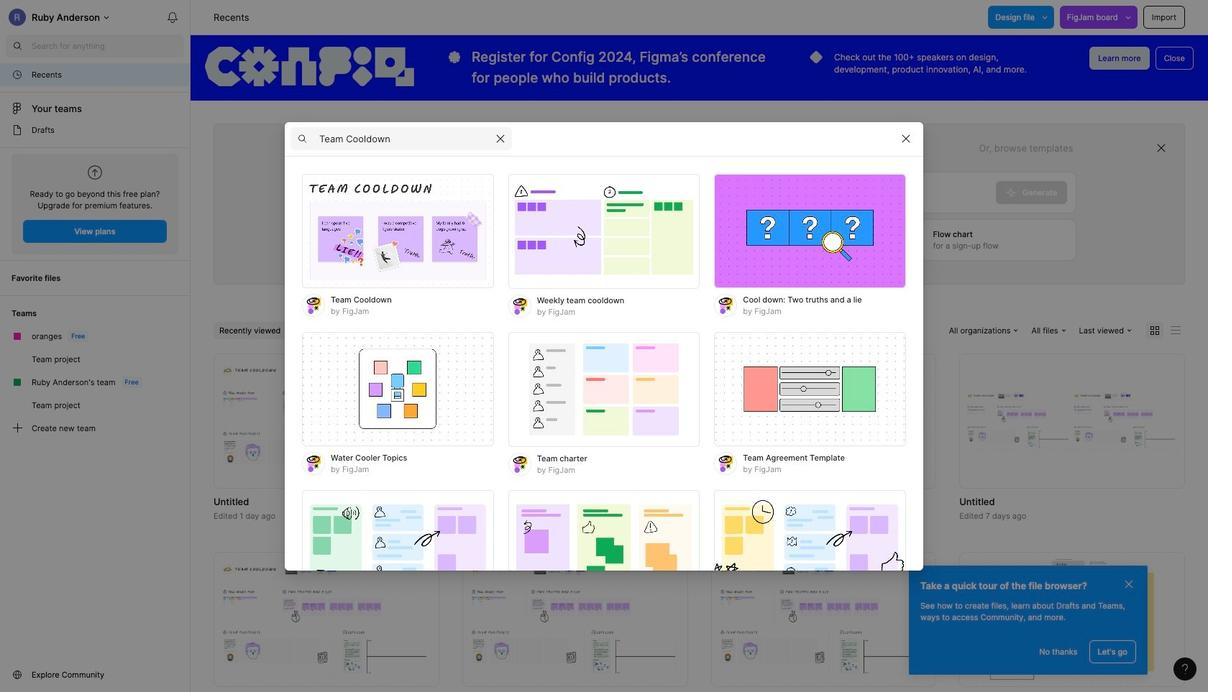 Task type: locate. For each thing, give the bounding box(es) containing it.
community 16 image
[[12, 670, 23, 681]]

weekly team cooldown image
[[508, 174, 700, 289]]

water cooler topics image
[[302, 332, 494, 447]]

team charter image
[[508, 332, 700, 447]]

file thumbnail image
[[221, 363, 432, 480], [469, 363, 681, 480], [718, 363, 929, 480], [967, 392, 1178, 450], [991, 559, 1154, 680], [221, 561, 432, 678], [469, 561, 681, 678], [718, 561, 929, 678]]

Ex: A weekly team meeting, starting with an ice breaker field
[[323, 172, 996, 213]]

dialog
[[285, 122, 923, 693]]

recent 16 image
[[12, 69, 23, 81]]

Search for anything text field
[[32, 40, 184, 52]]



Task type: describe. For each thing, give the bounding box(es) containing it.
team stand up image
[[508, 490, 700, 605]]

team meeting agenda image
[[714, 490, 906, 605]]

team weekly image
[[302, 490, 494, 605]]

page 16 image
[[12, 124, 23, 136]]

Search templates text field
[[319, 130, 489, 147]]

search 32 image
[[6, 35, 29, 58]]

cool down: two truths and a lie image
[[714, 174, 906, 289]]

team cooldown image
[[302, 174, 494, 289]]

team agreement template image
[[714, 332, 906, 447]]

bell 32 image
[[161, 6, 184, 29]]



Task type: vqa. For each thing, say whether or not it's contained in the screenshot.
'Select zoom level' IMAGE in the bottom of the page
no



